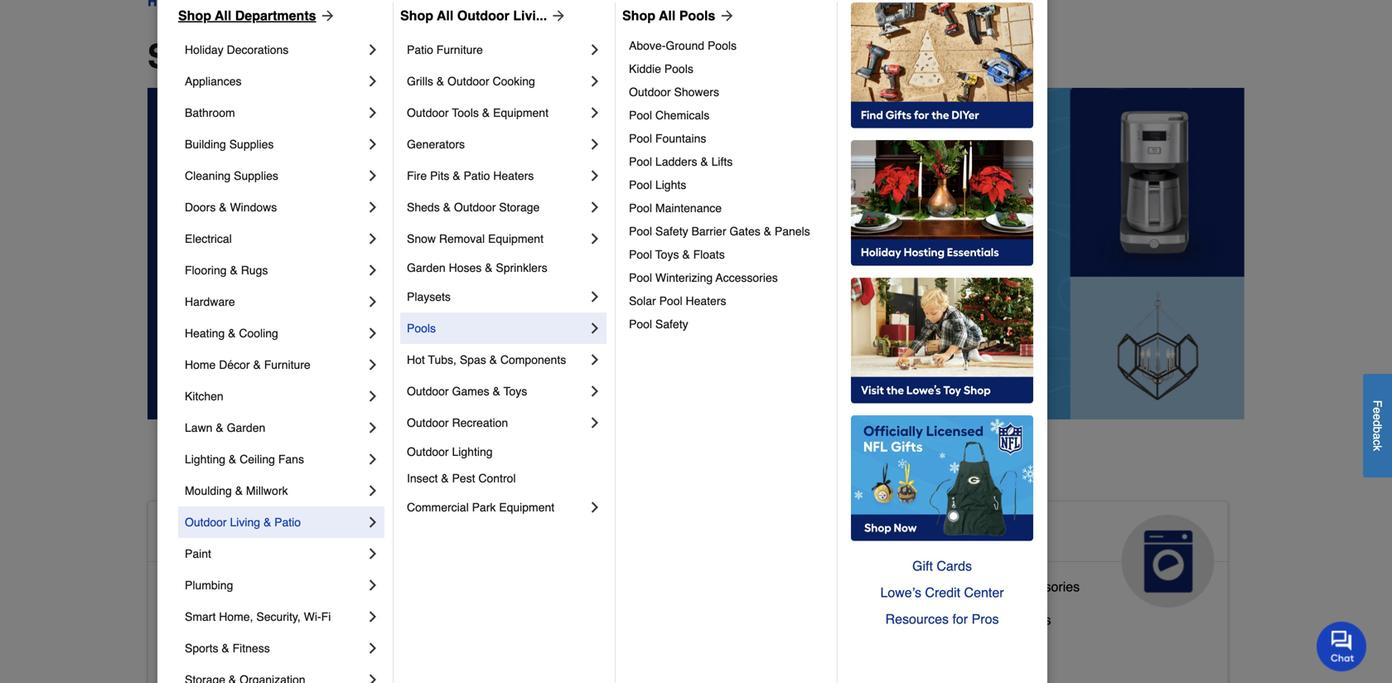 Task type: describe. For each thing, give the bounding box(es) containing it.
& left ceiling
[[229, 453, 237, 466]]

k
[[1372, 445, 1385, 451]]

sports
[[185, 642, 218, 655]]

chevron right image for electrical
[[365, 230, 381, 247]]

chat invite button image
[[1317, 621, 1368, 672]]

& down accessible bedroom link
[[222, 642, 229, 655]]

& left cooling
[[228, 327, 236, 340]]

doors & windows
[[185, 201, 277, 214]]

bathroom link
[[185, 97, 365, 128]]

outdoor tools & equipment
[[407, 106, 549, 119]]

chevron right image for smart home, security, wi-fi
[[365, 609, 381, 625]]

pool maintenance
[[629, 201, 722, 215]]

find gifts for the diyer. image
[[851, 2, 1034, 128]]

outdoor for outdoor games & toys
[[407, 385, 449, 398]]

pool lights link
[[629, 173, 826, 196]]

grills
[[407, 75, 433, 88]]

chevron right image for patio furniture
[[587, 41, 604, 58]]

lighting & ceiling fans link
[[185, 444, 365, 475]]

beverage & wine chillers
[[900, 612, 1052, 628]]

heaters inside "link"
[[493, 169, 534, 182]]

credit
[[926, 585, 961, 600]]

0 vertical spatial bathroom
[[185, 106, 235, 119]]

b
[[1372, 427, 1385, 433]]

playsets link
[[407, 281, 587, 313]]

garden hoses & sprinklers link
[[407, 255, 604, 281]]

f
[[1372, 400, 1385, 407]]

heating & cooling link
[[185, 318, 365, 349]]

above-ground pools link
[[629, 34, 826, 57]]

1 vertical spatial appliances
[[900, 521, 1024, 548]]

outdoor showers
[[629, 85, 720, 99]]

entry
[[229, 645, 260, 661]]

chevron right image for generators
[[587, 136, 604, 153]]

flooring & rugs link
[[185, 255, 365, 286]]

livestock
[[531, 606, 586, 621]]

& left millwork
[[235, 484, 243, 497]]

chevron right image for commercial park equipment
[[587, 499, 604, 516]]

all for departments
[[215, 8, 232, 23]]

2 e from the top
[[1372, 414, 1385, 420]]

accessible home image
[[383, 515, 476, 608]]

hardware
[[185, 295, 235, 308]]

fitness
[[233, 642, 270, 655]]

chevron right image for sheds & outdoor storage
[[587, 199, 604, 216]]

decorations
[[227, 43, 289, 56]]

outdoor recreation link
[[407, 407, 587, 439]]

d
[[1372, 420, 1385, 427]]

all for pools
[[659, 8, 676, 23]]

tools
[[452, 106, 479, 119]]

chevron right image for playsets
[[587, 289, 604, 305]]

décor
[[219, 358, 250, 371]]

1 horizontal spatial lighting
[[452, 445, 493, 458]]

accessible for accessible entry & home
[[162, 645, 225, 661]]

& right the spas
[[490, 353, 497, 366]]

pet beds, houses, & furniture link
[[531, 635, 710, 668]]

& right doors
[[219, 201, 227, 214]]

chevron right image for grills & outdoor cooking
[[587, 73, 604, 90]]

care
[[531, 548, 583, 574]]

1 e from the top
[[1372, 407, 1385, 414]]

appliance
[[900, 579, 959, 594]]

wi-
[[304, 610, 321, 623]]

toys inside the pool toys & floats link
[[656, 248, 679, 261]]

0 horizontal spatial garden
[[227, 421, 266, 434]]

chevron right image for lawn & garden
[[365, 419, 381, 436]]

shop all outdoor livi...
[[400, 8, 547, 23]]

chevron right image for flooring & rugs
[[365, 262, 381, 279]]

& right 'gates'
[[764, 225, 772, 238]]

1 horizontal spatial furniture
[[437, 43, 483, 56]]

chevron right image for pools
[[587, 320, 604, 337]]

pool for pool winterizing accessories
[[629, 271, 652, 284]]

chevron right image for lighting & ceiling fans
[[365, 451, 381, 468]]

0 vertical spatial garden
[[407, 261, 446, 274]]

playsets
[[407, 290, 451, 303]]

cleaning
[[185, 169, 231, 182]]

shop for shop all outdoor livi...
[[400, 8, 434, 23]]

shop all pools link
[[623, 6, 736, 26]]

1 horizontal spatial heaters
[[686, 294, 727, 308]]

pros
[[972, 611, 999, 627]]

departments for shop all departments
[[290, 37, 493, 75]]

gift cards link
[[851, 553, 1034, 579]]

commercial park equipment
[[407, 501, 555, 514]]

kiddie pools
[[629, 62, 694, 75]]

chillers
[[1007, 612, 1052, 628]]

chevron right image for outdoor games & toys
[[587, 383, 604, 400]]

commercial
[[407, 501, 469, 514]]

generators
[[407, 138, 465, 151]]

& left floats
[[683, 248, 690, 261]]

showers
[[674, 85, 720, 99]]

winterizing
[[656, 271, 713, 284]]

& left "lifts"
[[701, 155, 709, 168]]

beverage & wine chillers link
[[900, 608, 1052, 642]]

toys inside the outdoor games & toys link
[[504, 385, 527, 398]]

kiddie pools link
[[629, 57, 826, 80]]

1 vertical spatial home
[[289, 521, 354, 548]]

fountains
[[656, 132, 707, 145]]

shop all departments
[[148, 37, 493, 75]]

& right the entry
[[263, 645, 272, 661]]

pool for pool fountains
[[629, 132, 652, 145]]

c
[[1372, 439, 1385, 445]]

games
[[452, 385, 490, 398]]

enjoy savings year-round. no matter what you're shopping for, find what you need at a great price. image
[[148, 88, 1245, 419]]

livi...
[[513, 8, 547, 23]]

0 vertical spatial appliances
[[185, 75, 242, 88]]

heating
[[185, 327, 225, 340]]

shop for shop all pools
[[623, 8, 656, 23]]

home,
[[219, 610, 253, 623]]

f e e d b a c k
[[1372, 400, 1385, 451]]

grills & outdoor cooking
[[407, 75, 535, 88]]

& right the lawn at the left bottom
[[216, 421, 224, 434]]

windows
[[230, 201, 277, 214]]

fire pits & patio heaters
[[407, 169, 534, 182]]

smart home, security, wi-fi link
[[185, 601, 365, 633]]

beds,
[[555, 639, 589, 654]]

chemicals
[[656, 109, 710, 122]]

chevron right image for outdoor tools & equipment
[[587, 104, 604, 121]]

pool fountains
[[629, 132, 707, 145]]

pools inside 'above-ground pools' link
[[708, 39, 737, 52]]

cooking
[[493, 75, 535, 88]]

shop all pools
[[623, 8, 716, 23]]

outdoor tools & equipment link
[[407, 97, 587, 128]]

chevron right image for cleaning supplies
[[365, 167, 381, 184]]

ladders
[[656, 155, 698, 168]]

storage
[[499, 201, 540, 214]]

home décor & furniture
[[185, 358, 311, 371]]

chevron right image for outdoor living & patio
[[365, 514, 381, 531]]

hot tubs, spas & components link
[[407, 344, 587, 376]]

& left pros at the right
[[961, 612, 970, 628]]

1 vertical spatial furniture
[[264, 358, 311, 371]]

0 horizontal spatial pet
[[531, 639, 551, 654]]

chevron right image for building supplies
[[365, 136, 381, 153]]

arrow right image for shop all departments
[[316, 7, 336, 24]]

gift cards
[[913, 558, 972, 574]]

moulding & millwork
[[185, 484, 288, 497]]

chevron right image for holiday decorations
[[365, 41, 381, 58]]

control
[[479, 472, 516, 485]]

& right décor
[[253, 358, 261, 371]]

kitchen
[[185, 390, 224, 403]]

building supplies
[[185, 138, 274, 151]]

pool for pool lights
[[629, 178, 652, 192]]

equipment for removal
[[488, 232, 544, 245]]

pools inside pools link
[[407, 322, 436, 335]]

& inside "link"
[[453, 169, 461, 182]]

& right parts
[[997, 579, 1006, 594]]

ceiling
[[240, 453, 275, 466]]



Task type: vqa. For each thing, say whether or not it's contained in the screenshot.
Animal & Pet Care link on the bottom of the page
yes



Task type: locate. For each thing, give the bounding box(es) containing it.
accessible up smart
[[162, 579, 225, 594]]

safety down solar pool heaters
[[656, 318, 689, 331]]

outdoor down moulding
[[185, 516, 227, 529]]

all up patio furniture
[[437, 8, 454, 23]]

home décor & furniture link
[[185, 349, 365, 381]]

pet beds, houses, & furniture
[[531, 639, 710, 654]]

all for outdoor
[[437, 8, 454, 23]]

sheds & outdoor storage
[[407, 201, 540, 214]]

pools up "ground"
[[680, 8, 716, 23]]

accessible bathroom
[[162, 579, 286, 594]]

arrow right image
[[316, 7, 336, 24], [716, 7, 736, 24]]

shop up patio furniture
[[400, 8, 434, 23]]

outdoor up insect
[[407, 445, 449, 458]]

arrow right image up 'above-ground pools' link
[[716, 7, 736, 24]]

pool winterizing accessories link
[[629, 266, 826, 289]]

accessible bedroom link
[[162, 608, 283, 642]]

furniture up the grills & outdoor cooking
[[437, 43, 483, 56]]

solar
[[629, 294, 656, 308]]

bathroom up smart home, security, wi-fi at left bottom
[[229, 579, 286, 594]]

& inside the animal & pet care
[[615, 521, 632, 548]]

houses,
[[592, 639, 641, 654]]

1 vertical spatial supplies
[[234, 169, 278, 182]]

1 vertical spatial equipment
[[488, 232, 544, 245]]

all down shop all departments link
[[239, 37, 281, 75]]

2 vertical spatial equipment
[[499, 501, 555, 514]]

visit the lowe's toy shop. image
[[851, 278, 1034, 404]]

0 horizontal spatial heaters
[[493, 169, 534, 182]]

park
[[472, 501, 496, 514]]

kiddie
[[629, 62, 662, 75]]

3 shop from the left
[[623, 8, 656, 23]]

hoses
[[449, 261, 482, 274]]

outdoor down hot
[[407, 385, 449, 398]]

pool safety barrier gates & panels
[[629, 225, 811, 238]]

garden up lighting & ceiling fans
[[227, 421, 266, 434]]

accessible for accessible bedroom
[[162, 612, 225, 628]]

security,
[[256, 610, 301, 623]]

equipment for park
[[499, 501, 555, 514]]

outdoor
[[457, 8, 510, 23], [448, 75, 490, 88], [629, 85, 671, 99], [407, 106, 449, 119], [454, 201, 496, 214], [407, 385, 449, 398], [407, 416, 449, 429], [407, 445, 449, 458], [185, 516, 227, 529]]

appliances link up chillers
[[887, 502, 1228, 608]]

patio for outdoor living & patio
[[275, 516, 301, 529]]

chevron right image for sports & fitness
[[365, 640, 381, 657]]

outdoor recreation
[[407, 416, 508, 429]]

& right houses,
[[645, 639, 653, 654]]

arrow right image
[[547, 7, 567, 24]]

& right sheds at the top left of page
[[443, 201, 451, 214]]

cooling
[[239, 327, 278, 340]]

2 vertical spatial supplies
[[590, 606, 641, 621]]

0 vertical spatial supplies
[[229, 138, 274, 151]]

animal & pet care image
[[753, 515, 846, 608]]

chevron right image for appliances
[[365, 73, 381, 90]]

appliances link
[[185, 65, 365, 97], [887, 502, 1228, 608]]

accessories inside pool winterizing accessories 'link'
[[716, 271, 778, 284]]

arrow right image up shop all departments at the top left of the page
[[316, 7, 336, 24]]

outdoor for outdoor showers
[[629, 85, 671, 99]]

& left pest
[[441, 472, 449, 485]]

0 horizontal spatial arrow right image
[[316, 7, 336, 24]]

center
[[965, 585, 1004, 600]]

chevron right image for home décor & furniture
[[365, 356, 381, 373]]

lighting up pest
[[452, 445, 493, 458]]

0 horizontal spatial accessories
[[716, 271, 778, 284]]

2 shop from the left
[[400, 8, 434, 23]]

outdoor down grills on the top left of the page
[[407, 106, 449, 119]]

1 vertical spatial accessories
[[1009, 579, 1080, 594]]

arrow right image for shop all pools
[[716, 7, 736, 24]]

equipment down cooking
[[493, 106, 549, 119]]

paint link
[[185, 538, 365, 570]]

holiday
[[185, 43, 224, 56]]

chevron right image for fire pits & patio heaters
[[587, 167, 604, 184]]

pool ladders & lifts link
[[629, 150, 826, 173]]

0 vertical spatial heaters
[[493, 169, 534, 182]]

e up d
[[1372, 407, 1385, 414]]

heating & cooling
[[185, 327, 278, 340]]

all up above-ground pools
[[659, 8, 676, 23]]

shop up holiday
[[178, 8, 211, 23]]

officially licensed n f l gifts. shop now. image
[[851, 415, 1034, 541]]

chevron right image for kitchen
[[365, 388, 381, 405]]

equipment up sprinklers
[[488, 232, 544, 245]]

& right the pits
[[453, 169, 461, 182]]

& right hoses
[[485, 261, 493, 274]]

equipment
[[493, 106, 549, 119], [488, 232, 544, 245], [499, 501, 555, 514]]

& right living
[[264, 516, 271, 529]]

2 safety from the top
[[656, 318, 689, 331]]

shop for shop all departments
[[178, 8, 211, 23]]

heaters up storage
[[493, 169, 534, 182]]

0 vertical spatial pet
[[638, 521, 674, 548]]

0 vertical spatial furniture
[[437, 43, 483, 56]]

appliances up cards
[[900, 521, 1024, 548]]

outdoor for outdoor lighting
[[407, 445, 449, 458]]

pool for pool chemicals
[[629, 109, 652, 122]]

garden up playsets
[[407, 261, 446, 274]]

outdoor for outdoor living & patio
[[185, 516, 227, 529]]

outdoor up tools
[[448, 75, 490, 88]]

1 horizontal spatial garden
[[407, 261, 446, 274]]

pool for pool maintenance
[[629, 201, 652, 215]]

shop all outdoor livi... link
[[400, 6, 567, 26]]

1 vertical spatial heaters
[[686, 294, 727, 308]]

1 vertical spatial toys
[[504, 385, 527, 398]]

1 safety from the top
[[656, 225, 689, 238]]

fi
[[321, 610, 331, 623]]

home up kitchen
[[185, 358, 216, 371]]

chevron right image for hardware
[[365, 293, 381, 310]]

all inside 'link'
[[437, 8, 454, 23]]

chevron right image for plumbing
[[365, 577, 381, 594]]

1 horizontal spatial appliances link
[[887, 502, 1228, 608]]

lowe's credit center
[[881, 585, 1004, 600]]

home down security,
[[276, 645, 311, 661]]

shop all departments
[[178, 8, 316, 23]]

1 horizontal spatial arrow right image
[[716, 7, 736, 24]]

supplies up houses,
[[590, 606, 641, 621]]

outdoor for outdoor recreation
[[407, 416, 449, 429]]

0 vertical spatial toys
[[656, 248, 679, 261]]

1 arrow right image from the left
[[316, 7, 336, 24]]

accessible entry & home
[[162, 645, 311, 661]]

pool maintenance link
[[629, 196, 826, 220]]

grills & outdoor cooking link
[[407, 65, 587, 97]]

gates
[[730, 225, 761, 238]]

chevron right image for heating & cooling
[[365, 325, 381, 342]]

appliances
[[185, 75, 242, 88], [900, 521, 1024, 548]]

pool for pool safety barrier gates & panels
[[629, 225, 652, 238]]

2 accessible from the top
[[162, 579, 225, 594]]

furniture down heating & cooling link
[[264, 358, 311, 371]]

patio up sheds & outdoor storage
[[464, 169, 490, 182]]

doors
[[185, 201, 216, 214]]

1 vertical spatial pet
[[531, 639, 551, 654]]

2 horizontal spatial patio
[[464, 169, 490, 182]]

chevron right image for hot tubs, spas & components
[[587, 352, 604, 368]]

accessories down the pool toys & floats link
[[716, 271, 778, 284]]

0 vertical spatial appliances link
[[185, 65, 365, 97]]

1 shop from the left
[[178, 8, 211, 23]]

safety for pool safety barrier gates & panels
[[656, 225, 689, 238]]

0 horizontal spatial lighting
[[185, 453, 226, 466]]

home
[[185, 358, 216, 371], [289, 521, 354, 548], [276, 645, 311, 661]]

for
[[953, 611, 968, 627]]

chevron right image for bathroom
[[365, 104, 381, 121]]

snow
[[407, 232, 436, 245]]

chevron right image for paint
[[365, 546, 381, 562]]

pools inside shop all pools link
[[680, 8, 716, 23]]

lawn
[[185, 421, 213, 434]]

outdoor inside 'link'
[[457, 8, 510, 23]]

pool for pool toys & floats
[[629, 248, 652, 261]]

tubs,
[[428, 353, 457, 366]]

2 vertical spatial patio
[[275, 516, 301, 529]]

patio up 'paint' link
[[275, 516, 301, 529]]

components
[[501, 353, 566, 366]]

pest
[[452, 472, 475, 485]]

accessible down moulding
[[162, 521, 283, 548]]

2 horizontal spatial shop
[[623, 8, 656, 23]]

heaters down pool winterizing accessories
[[686, 294, 727, 308]]

e up b
[[1372, 414, 1385, 420]]

living
[[230, 516, 260, 529]]

pool safety
[[629, 318, 689, 331]]

garden
[[407, 261, 446, 274], [227, 421, 266, 434]]

equipment down insect & pest control link
[[499, 501, 555, 514]]

pool winterizing accessories
[[629, 271, 778, 284]]

all up holiday decorations
[[215, 8, 232, 23]]

accessories up chillers
[[1009, 579, 1080, 594]]

1 horizontal spatial appliances
[[900, 521, 1024, 548]]

patio inside "link"
[[464, 169, 490, 182]]

0 horizontal spatial patio
[[275, 516, 301, 529]]

0 horizontal spatial appliances link
[[185, 65, 365, 97]]

toys up winterizing
[[656, 248, 679, 261]]

garden hoses & sprinklers
[[407, 261, 548, 274]]

lighting & ceiling fans
[[185, 453, 304, 466]]

outdoor living & patio
[[185, 516, 301, 529]]

accessible up the sports
[[162, 612, 225, 628]]

livestock supplies link
[[531, 602, 641, 635]]

cards
[[937, 558, 972, 574]]

supplies for livestock supplies
[[590, 606, 641, 621]]

safety down the pool maintenance
[[656, 225, 689, 238]]

0 horizontal spatial furniture
[[264, 358, 311, 371]]

cleaning supplies link
[[185, 160, 365, 192]]

pool ladders & lifts
[[629, 155, 733, 168]]

recreation
[[452, 416, 508, 429]]

accessible down smart
[[162, 645, 225, 661]]

2 horizontal spatial furniture
[[657, 639, 710, 654]]

pool for pool ladders & lifts
[[629, 155, 652, 168]]

chevron right image for moulding & millwork
[[365, 482, 381, 499]]

1 vertical spatial bathroom
[[229, 579, 286, 594]]

1 accessible from the top
[[162, 521, 283, 548]]

& right games
[[493, 385, 501, 398]]

supplies for cleaning supplies
[[234, 169, 278, 182]]

& left rugs
[[230, 264, 238, 277]]

outdoor up patio furniture link
[[457, 8, 510, 23]]

1 horizontal spatial shop
[[400, 8, 434, 23]]

arrow right image inside shop all pools link
[[716, 7, 736, 24]]

appliances image
[[1122, 515, 1215, 608]]

outdoor up outdoor lighting
[[407, 416, 449, 429]]

arrow right image inside shop all departments link
[[316, 7, 336, 24]]

accessible home
[[162, 521, 354, 548]]

pet inside the animal & pet care
[[638, 521, 674, 548]]

chevron right image for doors & windows
[[365, 199, 381, 216]]

building supplies link
[[185, 128, 365, 160]]

4 accessible from the top
[[162, 645, 225, 661]]

outdoor games & toys link
[[407, 376, 587, 407]]

2 vertical spatial home
[[276, 645, 311, 661]]

& right animal
[[615, 521, 632, 548]]

supplies up cleaning supplies
[[229, 138, 274, 151]]

hot
[[407, 353, 425, 366]]

toys down components
[[504, 385, 527, 398]]

outdoor down "kiddie"
[[629, 85, 671, 99]]

outdoor up snow removal equipment
[[454, 201, 496, 214]]

3 accessible from the top
[[162, 612, 225, 628]]

sports & fitness link
[[185, 633, 365, 664]]

resources for pros link
[[851, 606, 1034, 633]]

chevron right image
[[365, 41, 381, 58], [587, 41, 604, 58], [365, 73, 381, 90], [587, 73, 604, 90], [365, 104, 381, 121], [587, 104, 604, 121], [587, 167, 604, 184], [587, 199, 604, 216], [587, 230, 604, 247], [365, 262, 381, 279], [365, 356, 381, 373], [365, 388, 381, 405], [587, 415, 604, 431], [365, 451, 381, 468], [365, 514, 381, 531], [365, 609, 381, 625], [365, 640, 381, 657], [365, 672, 381, 683]]

0 vertical spatial departments
[[235, 8, 316, 23]]

a
[[1372, 433, 1385, 439]]

accessible for accessible bathroom
[[162, 579, 225, 594]]

1 horizontal spatial accessories
[[1009, 579, 1080, 594]]

0 vertical spatial home
[[185, 358, 216, 371]]

safety for pool safety
[[656, 318, 689, 331]]

pools up kiddie pools link at top
[[708, 39, 737, 52]]

supplies for building supplies
[[229, 138, 274, 151]]

pools down above-ground pools
[[665, 62, 694, 75]]

chevron right image
[[365, 136, 381, 153], [587, 136, 604, 153], [365, 167, 381, 184], [365, 199, 381, 216], [365, 230, 381, 247], [587, 289, 604, 305], [365, 293, 381, 310], [587, 320, 604, 337], [365, 325, 381, 342], [587, 352, 604, 368], [587, 383, 604, 400], [365, 419, 381, 436], [365, 482, 381, 499], [587, 499, 604, 516], [365, 546, 381, 562], [365, 577, 381, 594]]

pool chemicals link
[[629, 104, 826, 127]]

resources for pros
[[886, 611, 999, 627]]

& right tools
[[482, 106, 490, 119]]

pools inside kiddie pools link
[[665, 62, 694, 75]]

furniture right houses,
[[657, 639, 710, 654]]

rugs
[[241, 264, 268, 277]]

2 vertical spatial furniture
[[657, 639, 710, 654]]

doors & windows link
[[185, 192, 365, 223]]

above-ground pools
[[629, 39, 737, 52]]

holiday hosting essentials. image
[[851, 140, 1034, 266]]

all
[[215, 8, 232, 23], [437, 8, 454, 23], [659, 8, 676, 23], [239, 37, 281, 75]]

1 horizontal spatial toys
[[656, 248, 679, 261]]

hot tubs, spas & components
[[407, 353, 566, 366]]

0 vertical spatial safety
[[656, 225, 689, 238]]

2 arrow right image from the left
[[716, 7, 736, 24]]

cleaning supplies
[[185, 169, 278, 182]]

0 vertical spatial patio
[[407, 43, 434, 56]]

patio furniture
[[407, 43, 483, 56]]

commercial park equipment link
[[407, 492, 587, 523]]

appliances link down decorations
[[185, 65, 365, 97]]

0 horizontal spatial shop
[[178, 8, 211, 23]]

shop up 'above-'
[[623, 8, 656, 23]]

departments
[[235, 8, 316, 23], [290, 37, 493, 75]]

generators link
[[407, 128, 587, 160]]

lighting up moulding
[[185, 453, 226, 466]]

bathroom
[[185, 106, 235, 119], [229, 579, 286, 594]]

lowe's credit center link
[[851, 579, 1034, 606]]

hardware link
[[185, 286, 365, 318]]

accessible for accessible home
[[162, 521, 283, 548]]

0 horizontal spatial toys
[[504, 385, 527, 398]]

departments for shop all departments
[[235, 8, 316, 23]]

0 vertical spatial equipment
[[493, 106, 549, 119]]

pool for pool safety
[[629, 318, 652, 331]]

pits
[[430, 169, 450, 182]]

shop inside 'link'
[[400, 8, 434, 23]]

chevron right image for snow removal equipment
[[587, 230, 604, 247]]

pools up hot
[[407, 322, 436, 335]]

1 horizontal spatial patio
[[407, 43, 434, 56]]

gift
[[913, 558, 933, 574]]

appliance parts & accessories
[[900, 579, 1080, 594]]

patio furniture link
[[407, 34, 587, 65]]

1 vertical spatial safety
[[656, 318, 689, 331]]

0 vertical spatial accessories
[[716, 271, 778, 284]]

home down moulding & millwork link
[[289, 521, 354, 548]]

appliances down holiday
[[185, 75, 242, 88]]

1 vertical spatial appliances link
[[887, 502, 1228, 608]]

bathroom up building
[[185, 106, 235, 119]]

fire
[[407, 169, 427, 182]]

patio for fire pits & patio heaters
[[464, 169, 490, 182]]

toys
[[656, 248, 679, 261], [504, 385, 527, 398]]

supplies up windows
[[234, 169, 278, 182]]

patio up grills on the top left of the page
[[407, 43, 434, 56]]

1 vertical spatial patio
[[464, 169, 490, 182]]

0 horizontal spatial appliances
[[185, 75, 242, 88]]

accessories inside appliance parts & accessories link
[[1009, 579, 1080, 594]]

1 horizontal spatial pet
[[638, 521, 674, 548]]

chevron right image for outdoor recreation
[[587, 415, 604, 431]]

outdoor for outdoor tools & equipment
[[407, 106, 449, 119]]

& right grills on the top left of the page
[[437, 75, 444, 88]]

1 vertical spatial garden
[[227, 421, 266, 434]]

1 vertical spatial departments
[[290, 37, 493, 75]]

outdoor showers link
[[629, 80, 826, 104]]

pool inside "link"
[[629, 109, 652, 122]]



